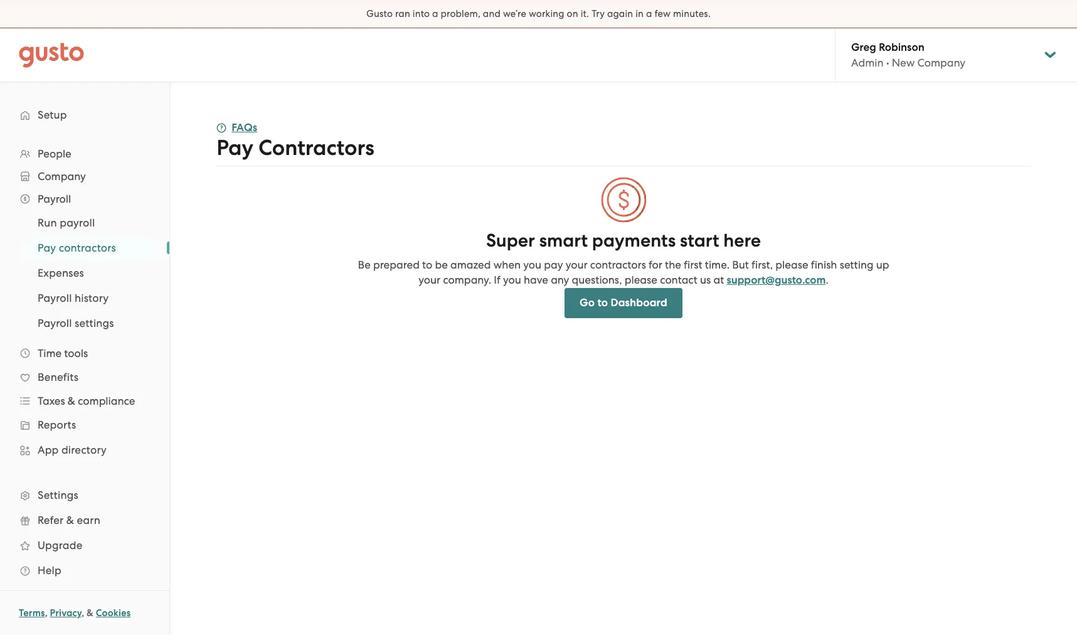 Task type: locate. For each thing, give the bounding box(es) containing it.
0 horizontal spatial please
[[625, 274, 658, 286]]

smart
[[540, 230, 588, 252]]

1 payroll from the top
[[38, 193, 71, 205]]

pay down faqs
[[217, 135, 253, 161]]

setup link
[[13, 104, 157, 126]]

gusto navigation element
[[0, 82, 169, 603]]

& left cookies button
[[87, 608, 94, 619]]

be
[[435, 259, 448, 271]]

settings
[[38, 489, 78, 502]]

payroll
[[38, 193, 71, 205], [38, 292, 72, 304], [38, 317, 72, 330]]

1 horizontal spatial pay
[[217, 135, 253, 161]]

up
[[877, 259, 890, 271]]

cookies button
[[96, 606, 131, 621]]

1 vertical spatial your
[[419, 274, 441, 286]]

upgrade
[[38, 539, 83, 552]]

help
[[38, 564, 61, 577]]

1 horizontal spatial company
[[918, 56, 966, 69]]

1 vertical spatial pay
[[38, 242, 56, 254]]

1 a from the left
[[433, 8, 439, 19]]

faqs
[[232, 121, 258, 134]]

super
[[486, 230, 535, 252]]

2 payroll from the top
[[38, 292, 72, 304]]

problem,
[[441, 8, 481, 19]]

upgrade link
[[13, 534, 157, 557]]

3 payroll from the top
[[38, 317, 72, 330]]

1 horizontal spatial you
[[524, 259, 542, 271]]

0 vertical spatial &
[[68, 395, 75, 407]]

1 vertical spatial payroll
[[38, 292, 72, 304]]

company right "new"
[[918, 56, 966, 69]]

0 horizontal spatial you
[[503, 274, 522, 286]]

contractors
[[59, 242, 116, 254], [591, 259, 646, 271]]

compliance
[[78, 395, 135, 407]]

in
[[636, 8, 644, 19]]

a right in
[[647, 8, 653, 19]]

but
[[733, 259, 749, 271]]

refer & earn
[[38, 514, 100, 527]]

payroll for payroll history
[[38, 292, 72, 304]]

taxes
[[38, 395, 65, 407]]

1 vertical spatial company
[[38, 170, 86, 183]]

0 vertical spatial company
[[918, 56, 966, 69]]

payroll down expenses
[[38, 292, 72, 304]]

0 horizontal spatial pay
[[38, 242, 56, 254]]

payroll up time
[[38, 317, 72, 330]]

1 vertical spatial contractors
[[591, 259, 646, 271]]

your down be
[[419, 274, 441, 286]]

a right into
[[433, 8, 439, 19]]

1 horizontal spatial to
[[598, 296, 608, 309]]

1 list from the top
[[0, 142, 169, 583]]

a
[[433, 8, 439, 19], [647, 8, 653, 19]]

& right taxes
[[68, 395, 75, 407]]

few
[[655, 8, 671, 19]]

payroll up "run"
[[38, 193, 71, 205]]

, left cookies button
[[82, 608, 84, 619]]

have
[[524, 274, 549, 286]]

support@gusto.com .
[[727, 274, 829, 287]]

0 vertical spatial payroll
[[38, 193, 71, 205]]

payroll for payroll settings
[[38, 317, 72, 330]]

company inside dropdown button
[[38, 170, 86, 183]]

1 horizontal spatial contractors
[[591, 259, 646, 271]]

greg
[[852, 41, 877, 54]]

expenses
[[38, 267, 84, 279]]

payroll inside dropdown button
[[38, 193, 71, 205]]

contact
[[660, 274, 698, 286]]

setup
[[38, 109, 67, 121]]

0 horizontal spatial to
[[423, 259, 433, 271]]

when
[[494, 259, 521, 271]]

0 horizontal spatial a
[[433, 8, 439, 19]]

go to dashboard
[[580, 296, 668, 309]]

please down for
[[625, 274, 658, 286]]

minutes.
[[674, 8, 711, 19]]

to right the go at the right top of page
[[598, 296, 608, 309]]

pay inside 'link'
[[38, 242, 56, 254]]

0 vertical spatial please
[[776, 259, 809, 271]]

list
[[0, 142, 169, 583], [0, 210, 169, 336]]

your up any
[[566, 259, 588, 271]]

pay contractors
[[217, 135, 375, 161]]

0 vertical spatial pay
[[217, 135, 253, 161]]

settings link
[[13, 484, 157, 507]]

0 vertical spatial to
[[423, 259, 433, 271]]

the
[[665, 259, 682, 271]]

to
[[423, 259, 433, 271], [598, 296, 608, 309]]

expenses link
[[23, 262, 157, 284]]

2 vertical spatial &
[[87, 608, 94, 619]]

people
[[38, 148, 71, 160]]

you
[[524, 259, 542, 271], [503, 274, 522, 286]]

please up support@gusto.com .
[[776, 259, 809, 271]]

, left "privacy" link
[[45, 608, 48, 619]]

contractors down super smart payments start here
[[591, 259, 646, 271]]

0 horizontal spatial company
[[38, 170, 86, 183]]

time tools button
[[13, 342, 157, 365]]

payroll for payroll
[[38, 193, 71, 205]]

&
[[68, 395, 75, 407], [66, 514, 74, 527], [87, 608, 94, 619]]

try
[[592, 8, 605, 19]]

& left earn
[[66, 514, 74, 527]]

1 horizontal spatial your
[[566, 259, 588, 271]]

company
[[918, 56, 966, 69], [38, 170, 86, 183]]

privacy link
[[50, 608, 82, 619]]

benefits
[[38, 371, 79, 384]]

1 horizontal spatial ,
[[82, 608, 84, 619]]

company down "people"
[[38, 170, 86, 183]]

1 horizontal spatial a
[[647, 8, 653, 19]]

2 a from the left
[[647, 8, 653, 19]]

0 vertical spatial contractors
[[59, 242, 116, 254]]

to left be
[[423, 259, 433, 271]]

you up have
[[524, 259, 542, 271]]

new
[[893, 56, 915, 69]]

pay for pay contractors
[[38, 242, 56, 254]]

1 vertical spatial &
[[66, 514, 74, 527]]

first
[[684, 259, 703, 271]]

2 list from the top
[[0, 210, 169, 336]]

contractors down run payroll 'link'
[[59, 242, 116, 254]]

2 vertical spatial payroll
[[38, 317, 72, 330]]

0 horizontal spatial contractors
[[59, 242, 116, 254]]

your
[[566, 259, 588, 271], [419, 274, 441, 286]]

admin
[[852, 56, 884, 69]]

0 horizontal spatial ,
[[45, 608, 48, 619]]

payroll settings
[[38, 317, 114, 330]]

support@gusto.com link
[[727, 274, 826, 287]]

support@gusto.com
[[727, 274, 826, 287]]

to inside be prepared to be amazed when you pay your contractors for the first time. but first, please finish setting up your company. if you have any questions, please contact us at
[[423, 259, 433, 271]]

you right if
[[503, 274, 522, 286]]

go
[[580, 296, 595, 309]]

start
[[680, 230, 720, 252]]

0 vertical spatial you
[[524, 259, 542, 271]]

pay down "run"
[[38, 242, 56, 254]]

& inside dropdown button
[[68, 395, 75, 407]]

prepared
[[373, 259, 420, 271]]

1 vertical spatial you
[[503, 274, 522, 286]]

company.
[[443, 274, 492, 286]]



Task type: describe. For each thing, give the bounding box(es) containing it.
first,
[[752, 259, 773, 271]]

.
[[826, 274, 829, 286]]

payroll settings link
[[23, 312, 157, 335]]

earn
[[77, 514, 100, 527]]

amazed
[[451, 259, 491, 271]]

list containing people
[[0, 142, 169, 583]]

payroll history
[[38, 292, 109, 304]]

0 horizontal spatial your
[[419, 274, 441, 286]]

here
[[724, 230, 762, 252]]

working
[[529, 8, 565, 19]]

people button
[[13, 142, 157, 165]]

payments
[[592, 230, 676, 252]]

pay for pay contractors
[[217, 135, 253, 161]]

app
[[38, 444, 59, 456]]

run payroll link
[[23, 212, 157, 234]]

terms , privacy , & cookies
[[19, 608, 131, 619]]

help link
[[13, 559, 157, 582]]

finish
[[812, 259, 838, 271]]

reports
[[38, 419, 76, 431]]

terms link
[[19, 608, 45, 619]]

& for earn
[[66, 514, 74, 527]]

tools
[[64, 347, 88, 360]]

if
[[494, 274, 501, 286]]

payroll
[[60, 217, 95, 229]]

for
[[649, 259, 663, 271]]

setting
[[840, 259, 874, 271]]

gusto ran into a problem, and we're working on it. try again in a few minutes.
[[367, 8, 711, 19]]

refer & earn link
[[13, 509, 157, 532]]

1 vertical spatial please
[[625, 274, 658, 286]]

contractors inside 'link'
[[59, 242, 116, 254]]

pay contractors link
[[23, 237, 157, 259]]

reports link
[[13, 414, 157, 436]]

us
[[701, 274, 711, 286]]

gusto
[[367, 8, 393, 19]]

list containing run payroll
[[0, 210, 169, 336]]

faqs button
[[217, 121, 258, 136]]

on
[[567, 8, 579, 19]]

company button
[[13, 165, 157, 188]]

be
[[358, 259, 371, 271]]

1 horizontal spatial please
[[776, 259, 809, 271]]

refer
[[38, 514, 64, 527]]

1 vertical spatial to
[[598, 296, 608, 309]]

app directory link
[[13, 439, 157, 461]]

be prepared to be amazed when you pay your contractors for the first time. but first, please finish setting up your company. if you have any questions, please contact us at
[[358, 259, 890, 286]]

benefits link
[[13, 366, 157, 389]]

contractors
[[259, 135, 375, 161]]

pay
[[544, 259, 563, 271]]

again
[[608, 8, 634, 19]]

time tools
[[38, 347, 88, 360]]

it.
[[581, 8, 590, 19]]

taxes & compliance button
[[13, 390, 157, 412]]

company inside greg robinson admin • new company
[[918, 56, 966, 69]]

illustration of a coin image
[[600, 176, 648, 223]]

and
[[483, 8, 501, 19]]

payroll button
[[13, 188, 157, 210]]

robinson
[[879, 41, 925, 54]]

cookies
[[96, 608, 131, 619]]

time
[[38, 347, 62, 360]]

app directory
[[38, 444, 107, 456]]

we're
[[503, 8, 527, 19]]

2 , from the left
[[82, 608, 84, 619]]

dashboard
[[611, 296, 668, 309]]

0 vertical spatial your
[[566, 259, 588, 271]]

taxes & compliance
[[38, 395, 135, 407]]

contractors inside be prepared to be amazed when you pay your contractors for the first time. but first, please finish setting up your company. if you have any questions, please contact us at
[[591, 259, 646, 271]]

history
[[75, 292, 109, 304]]

pay contractors
[[38, 242, 116, 254]]

privacy
[[50, 608, 82, 619]]

into
[[413, 8, 430, 19]]

run
[[38, 217, 57, 229]]

& for compliance
[[68, 395, 75, 407]]

ran
[[395, 8, 410, 19]]

time.
[[705, 259, 730, 271]]

questions,
[[572, 274, 622, 286]]

super smart payments start here
[[486, 230, 762, 252]]

at
[[714, 274, 725, 286]]

terms
[[19, 608, 45, 619]]

directory
[[61, 444, 107, 456]]

payroll history link
[[23, 287, 157, 309]]

1 , from the left
[[45, 608, 48, 619]]

go to dashboard link
[[565, 288, 683, 318]]

home image
[[19, 42, 84, 67]]



Task type: vqa. For each thing, say whether or not it's contained in the screenshot.
insurance
no



